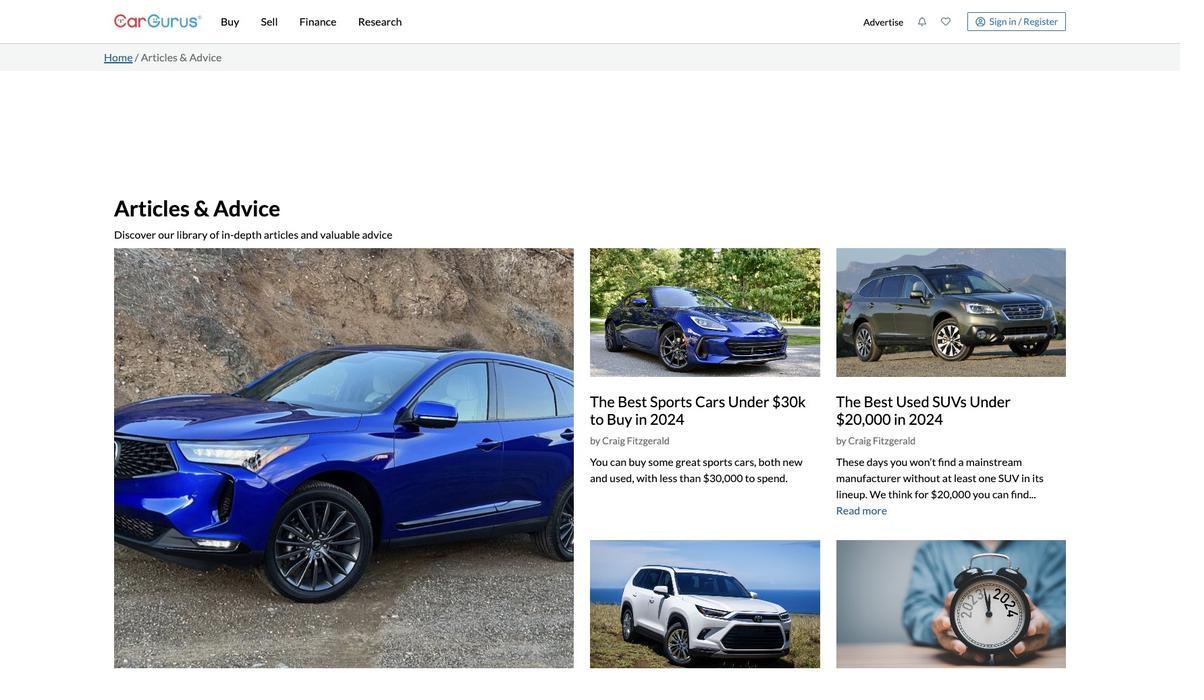 Task type: describe. For each thing, give the bounding box(es) containing it.
these days you won't find a mainstream manufacturer without at least one suv in its lineup. we think for $20,000 you can find... read more
[[836, 456, 1044, 517]]

we
[[870, 488, 886, 501]]

our
[[158, 228, 174, 241]]

open notifications image
[[918, 17, 927, 26]]

advice
[[362, 228, 392, 241]]

days
[[867, 456, 888, 468]]

buy inside dropdown button
[[221, 15, 239, 28]]

suvs
[[932, 393, 967, 411]]

you
[[590, 456, 608, 468]]

used
[[896, 393, 929, 411]]

and inside you can buy some great sports cars, both new and used, with less than $30,000 to spend.
[[590, 472, 608, 485]]

these
[[836, 456, 864, 468]]

sell button
[[250, 0, 289, 43]]

register
[[1023, 15, 1058, 27]]

manufacturer
[[836, 472, 901, 485]]

/ inside menu item
[[1018, 15, 1022, 27]]

library
[[177, 228, 208, 241]]

saved cars image
[[941, 17, 951, 26]]

articles
[[264, 228, 298, 241]]

1 vertical spatial articles
[[114, 195, 190, 221]]

research button
[[347, 0, 413, 43]]

sign
[[989, 15, 1007, 27]]

in inside the best used suvs under $20,000 in 2024
[[894, 410, 906, 429]]

user icon image
[[976, 17, 986, 27]]

more
[[862, 504, 887, 517]]

both
[[758, 456, 781, 468]]

under for suvs
[[970, 393, 1011, 411]]

less
[[660, 472, 677, 485]]

discover our library of in-depth articles and valuable advice
[[114, 228, 392, 241]]

can inside these days you won't find a mainstream manufacturer without at least one suv in its lineup. we think for $20,000 you can find... read more
[[992, 488, 1009, 501]]

sign in / register link
[[967, 12, 1066, 31]]

finance button
[[289, 0, 347, 43]]

craig for the best sports cars under $30k to buy in 2024
[[602, 436, 625, 447]]

at
[[942, 472, 952, 485]]

least
[[954, 472, 976, 485]]

by for the best sports cars under $30k to buy in 2024
[[590, 436, 600, 447]]

with
[[636, 472, 657, 485]]

the best 7-passenger suvs of 2024 image
[[590, 541, 820, 669]]

0 horizontal spatial you
[[890, 456, 908, 468]]

0 horizontal spatial &
[[180, 51, 187, 63]]

a
[[958, 456, 964, 468]]

spend.
[[757, 472, 788, 485]]

its
[[1032, 472, 1044, 485]]

won't
[[910, 456, 936, 468]]

best for used
[[864, 393, 893, 411]]

in-
[[221, 228, 234, 241]]

research
[[358, 15, 402, 28]]

1 vertical spatial /
[[135, 51, 139, 63]]

sign in / register menu item
[[958, 12, 1066, 31]]

the for the best used suvs under $20,000 in 2024
[[836, 393, 861, 411]]

buy button
[[210, 0, 250, 43]]

in inside menu item
[[1009, 15, 1016, 27]]

0 vertical spatial advice
[[189, 51, 222, 63]]

$30,000
[[703, 472, 743, 485]]

depth
[[234, 228, 262, 241]]

you can buy some great sports cars, both new and used, with less than $30,000 to spend.
[[590, 456, 803, 485]]

buy inside the best sports cars under $30k to buy in 2024
[[607, 410, 632, 429]]

suv
[[998, 472, 1019, 485]]

advertise
[[863, 16, 904, 27]]

think
[[888, 488, 913, 501]]

lineup.
[[836, 488, 868, 501]]

for
[[915, 488, 929, 501]]



Task type: vqa. For each thing, say whether or not it's contained in the screenshot.
&
yes



Task type: locate. For each thing, give the bounding box(es) containing it.
finance
[[299, 15, 336, 28]]

the best used suvs of 2024 image
[[114, 249, 574, 669]]

the best sports cars under $30k to buy in 2024 link
[[590, 393, 806, 429]]

cargurus logo homepage link link
[[114, 2, 202, 41]]

2 by from the left
[[836, 436, 846, 447]]

0 horizontal spatial and
[[301, 228, 318, 241]]

2 fitzgerald from the left
[[873, 436, 916, 447]]

2024 up won't
[[909, 410, 943, 429]]

1 vertical spatial can
[[992, 488, 1009, 501]]

0 horizontal spatial $20,000
[[836, 410, 891, 429]]

menu
[[856, 3, 1066, 41]]

1 2024 from the left
[[650, 410, 684, 429]]

to
[[590, 410, 604, 429], [745, 472, 755, 485]]

0 vertical spatial /
[[1018, 15, 1022, 27]]

1 vertical spatial buy
[[607, 410, 632, 429]]

and right articles
[[301, 228, 318, 241]]

and
[[301, 228, 318, 241], [590, 472, 608, 485]]

to inside you can buy some great sports cars, both new and used, with less than $30,000 to spend.
[[745, 472, 755, 485]]

in inside the best sports cars under $30k to buy in 2024
[[635, 410, 647, 429]]

best inside the best sports cars under $30k to buy in 2024
[[618, 393, 647, 411]]

0 horizontal spatial fitzgerald
[[627, 436, 670, 447]]

fitzgerald up days
[[873, 436, 916, 447]]

$20,000
[[836, 410, 891, 429], [931, 488, 971, 501]]

/
[[1018, 15, 1022, 27], [135, 51, 139, 63]]

under inside the best used suvs under $20,000 in 2024
[[970, 393, 1011, 411]]

in
[[1009, 15, 1016, 27], [635, 410, 647, 429], [894, 410, 906, 429], [1021, 472, 1030, 485]]

to down cars,
[[745, 472, 755, 485]]

/ left register
[[1018, 15, 1022, 27]]

some
[[648, 456, 674, 468]]

without
[[903, 472, 940, 485]]

1 vertical spatial to
[[745, 472, 755, 485]]

by craig fitzgerald up buy
[[590, 436, 670, 447]]

articles & advice
[[114, 195, 280, 221]]

to inside the best sports cars under $30k to buy in 2024
[[590, 410, 604, 429]]

$30k
[[772, 393, 806, 411]]

one
[[979, 472, 996, 485]]

home link
[[104, 51, 133, 63]]

2024 inside the best sports cars under $30k to buy in 2024
[[650, 410, 684, 429]]

1 horizontal spatial by
[[836, 436, 846, 447]]

1 vertical spatial and
[[590, 472, 608, 485]]

1 horizontal spatial fitzgerald
[[873, 436, 916, 447]]

under
[[728, 393, 769, 411], [970, 393, 1011, 411]]

can inside you can buy some great sports cars, both new and used, with less than $30,000 to spend.
[[610, 456, 627, 468]]

1 horizontal spatial /
[[1018, 15, 1022, 27]]

in inside these days you won't find a mainstream manufacturer without at least one suv in its lineup. we think for $20,000 you can find... read more
[[1021, 472, 1030, 485]]

the best used suvs under $20,000 in 2024 image
[[836, 249, 1066, 377]]

the best sports cars under $30k to buy in 2024
[[590, 393, 806, 429]]

find...
[[1011, 488, 1036, 501]]

under right "cars"
[[728, 393, 769, 411]]

great
[[676, 456, 701, 468]]

sign in / register
[[989, 15, 1058, 27]]

the up you
[[590, 393, 615, 411]]

1 horizontal spatial to
[[745, 472, 755, 485]]

best inside the best used suvs under $20,000 in 2024
[[864, 393, 893, 411]]

read
[[836, 504, 860, 517]]

the best used suvs under $20,000 in 2024 link
[[836, 393, 1011, 429]]

0 vertical spatial to
[[590, 410, 604, 429]]

1 the from the left
[[590, 393, 615, 411]]

1 horizontal spatial and
[[590, 472, 608, 485]]

you
[[890, 456, 908, 468], [973, 488, 990, 501]]

1 craig from the left
[[602, 436, 625, 447]]

to up you
[[590, 410, 604, 429]]

0 horizontal spatial buy
[[221, 15, 239, 28]]

1 vertical spatial &
[[194, 195, 209, 221]]

advice
[[189, 51, 222, 63], [213, 195, 280, 221]]

0 horizontal spatial under
[[728, 393, 769, 411]]

best left sports
[[618, 393, 647, 411]]

best left used
[[864, 393, 893, 411]]

used,
[[610, 472, 634, 485]]

can down 'suv'
[[992, 488, 1009, 501]]

2024 inside the best used suvs under $20,000 in 2024
[[909, 410, 943, 429]]

by craig fitzgerald for in
[[836, 436, 916, 447]]

by
[[590, 436, 600, 447], [836, 436, 846, 447]]

and down you
[[590, 472, 608, 485]]

new
[[783, 456, 803, 468]]

advice down buy dropdown button
[[189, 51, 222, 63]]

0 horizontal spatial the
[[590, 393, 615, 411]]

0 horizontal spatial by
[[590, 436, 600, 447]]

menu bar
[[202, 0, 856, 43]]

best
[[618, 393, 647, 411], [864, 393, 893, 411]]

of
[[210, 228, 219, 241]]

0 vertical spatial $20,000
[[836, 410, 891, 429]]

best for sports
[[618, 393, 647, 411]]

buy
[[221, 15, 239, 28], [607, 410, 632, 429]]

the inside the best sports cars under $30k to buy in 2024
[[590, 393, 615, 411]]

2 under from the left
[[970, 393, 1011, 411]]

1 by craig fitzgerald from the left
[[590, 436, 670, 447]]

advice up depth
[[213, 195, 280, 221]]

cargurus logo homepage link image
[[114, 2, 202, 41]]

under inside the best sports cars under $30k to buy in 2024
[[728, 393, 769, 411]]

articles up 'our'
[[114, 195, 190, 221]]

the best sports cars under $30k to buy in 2024 image
[[590, 249, 820, 377]]

1 under from the left
[[728, 393, 769, 411]]

cars
[[695, 393, 725, 411]]

2 the from the left
[[836, 393, 861, 411]]

$20,000 inside the best used suvs under $20,000 in 2024
[[836, 410, 891, 429]]

the for the best sports cars under $30k to buy in 2024
[[590, 393, 615, 411]]

1 horizontal spatial &
[[194, 195, 209, 221]]

0 vertical spatial buy
[[221, 15, 239, 28]]

$20,000 inside these days you won't find a mainstream manufacturer without at least one suv in its lineup. we think for $20,000 you can find... read more
[[931, 488, 971, 501]]

valuable
[[320, 228, 360, 241]]

by craig fitzgerald for to
[[590, 436, 670, 447]]

the
[[590, 393, 615, 411], [836, 393, 861, 411]]

2024 up some
[[650, 410, 684, 429]]

0 horizontal spatial to
[[590, 410, 604, 429]]

1 horizontal spatial best
[[864, 393, 893, 411]]

1 fitzgerald from the left
[[627, 436, 670, 447]]

buy up buy
[[607, 410, 632, 429]]

sports
[[703, 456, 732, 468]]

by up the these
[[836, 436, 846, 447]]

fitzgerald
[[627, 436, 670, 447], [873, 436, 916, 447]]

2 best from the left
[[864, 393, 893, 411]]

articles down cargurus logo homepage link link
[[141, 51, 178, 63]]

0 horizontal spatial best
[[618, 393, 647, 411]]

2 by craig fitzgerald from the left
[[836, 436, 916, 447]]

find
[[938, 456, 956, 468]]

1 horizontal spatial buy
[[607, 410, 632, 429]]

0 horizontal spatial can
[[610, 456, 627, 468]]

1 horizontal spatial craig
[[848, 436, 871, 447]]

0 vertical spatial articles
[[141, 51, 178, 63]]

by for the best used suvs under $20,000 in 2024
[[836, 436, 846, 447]]

1 best from the left
[[618, 393, 647, 411]]

0 horizontal spatial craig
[[602, 436, 625, 447]]

1 horizontal spatial by craig fitzgerald
[[836, 436, 916, 447]]

0 vertical spatial &
[[180, 51, 187, 63]]

craig up you
[[602, 436, 625, 447]]

you down one
[[973, 488, 990, 501]]

1 horizontal spatial can
[[992, 488, 1009, 501]]

fitzgerald for buy
[[627, 436, 670, 447]]

buy left sell
[[221, 15, 239, 28]]

articles
[[141, 51, 178, 63], [114, 195, 190, 221]]

by craig fitzgerald
[[590, 436, 670, 447], [836, 436, 916, 447]]

0 vertical spatial you
[[890, 456, 908, 468]]

0 vertical spatial and
[[301, 228, 318, 241]]

1 horizontal spatial 2024
[[909, 410, 943, 429]]

0 horizontal spatial /
[[135, 51, 139, 63]]

& up library
[[194, 195, 209, 221]]

1 vertical spatial $20,000
[[931, 488, 971, 501]]

1 horizontal spatial $20,000
[[931, 488, 971, 501]]

2 2024 from the left
[[909, 410, 943, 429]]

the best used suvs under $20,000 in 2024
[[836, 393, 1011, 429]]

menu bar containing buy
[[202, 0, 856, 43]]

1 by from the left
[[590, 436, 600, 447]]

fitzgerald up buy
[[627, 436, 670, 447]]

home
[[104, 51, 133, 63]]

the right $30k
[[836, 393, 861, 411]]

than
[[679, 472, 701, 485]]

sell
[[261, 15, 278, 28]]

you right days
[[890, 456, 908, 468]]

cars,
[[735, 456, 756, 468]]

buy
[[629, 456, 646, 468]]

read more link
[[836, 504, 887, 517]]

&
[[180, 51, 187, 63], [194, 195, 209, 221]]

1 horizontal spatial you
[[973, 488, 990, 501]]

discover
[[114, 228, 156, 241]]

/ right home
[[135, 51, 139, 63]]

home / articles & advice
[[104, 51, 222, 63]]

can up used,
[[610, 456, 627, 468]]

sports
[[650, 393, 692, 411]]

1 horizontal spatial under
[[970, 393, 1011, 411]]

1 vertical spatial you
[[973, 488, 990, 501]]

0 horizontal spatial by craig fitzgerald
[[590, 436, 670, 447]]

craig for the best used suvs under $20,000 in 2024
[[848, 436, 871, 447]]

menu containing sign in / register
[[856, 3, 1066, 41]]

fitzgerald for 2024
[[873, 436, 916, 447]]

craig up the these
[[848, 436, 871, 447]]

2 craig from the left
[[848, 436, 871, 447]]

mainstream
[[966, 456, 1022, 468]]

advertise link
[[856, 3, 911, 41]]

under for cars
[[728, 393, 769, 411]]

1 horizontal spatial the
[[836, 393, 861, 411]]

$20,000 up the these
[[836, 410, 891, 429]]

what's the best time of year to buy a used car? image
[[836, 541, 1066, 669]]

the inside the best used suvs under $20,000 in 2024
[[836, 393, 861, 411]]

0 horizontal spatial 2024
[[650, 410, 684, 429]]

& down cargurus logo homepage link link
[[180, 51, 187, 63]]

can
[[610, 456, 627, 468], [992, 488, 1009, 501]]

0 vertical spatial can
[[610, 456, 627, 468]]

by up you
[[590, 436, 600, 447]]

under right suvs
[[970, 393, 1011, 411]]

by craig fitzgerald up days
[[836, 436, 916, 447]]

craig
[[602, 436, 625, 447], [848, 436, 871, 447]]

1 vertical spatial advice
[[213, 195, 280, 221]]

$20,000 down at
[[931, 488, 971, 501]]

2024
[[650, 410, 684, 429], [909, 410, 943, 429]]



